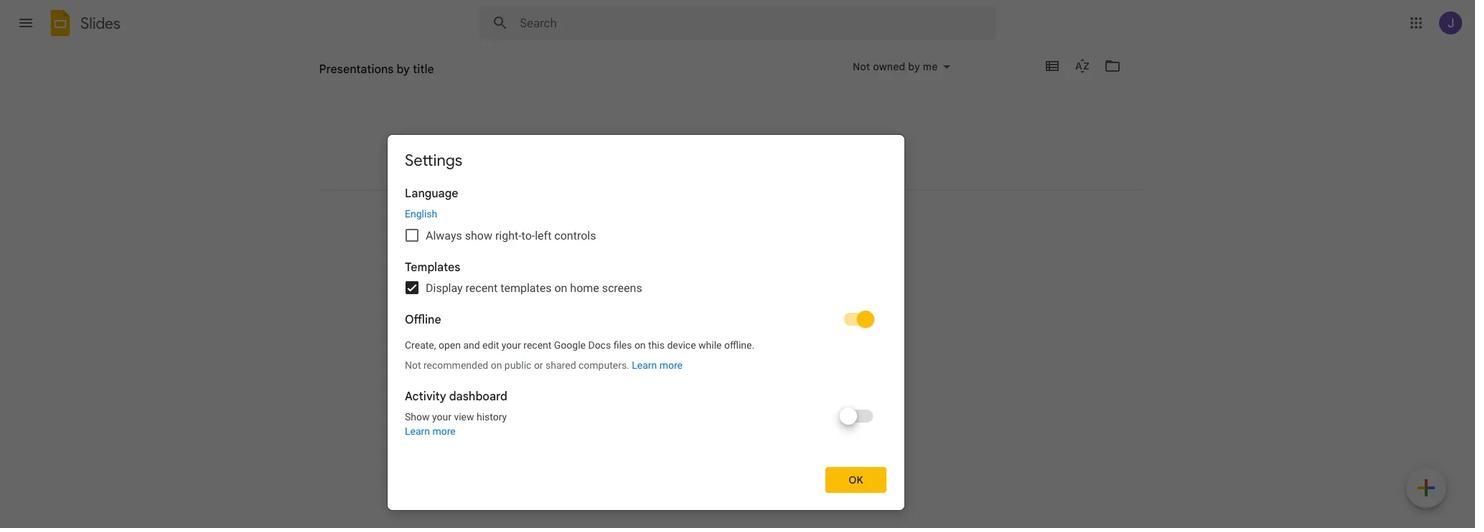 Task type: describe. For each thing, give the bounding box(es) containing it.
left
[[535, 229, 552, 242]]

more inside show your view history learn more
[[433, 425, 456, 437]]

files
[[614, 339, 632, 351]]

Display recent templates on home screens checkbox
[[406, 281, 419, 294]]

0 horizontal spatial on
[[491, 359, 502, 371]]

recommended
[[424, 359, 488, 371]]

1 horizontal spatial recent
[[524, 339, 552, 351]]

0 vertical spatial your
[[502, 339, 521, 351]]

public
[[505, 359, 532, 371]]

templates
[[501, 281, 552, 295]]

search image
[[486, 9, 514, 37]]

english link
[[405, 208, 437, 219]]

learn more link for not recommended on public or shared computers. learn more
[[632, 359, 683, 371]]

settings dialog
[[387, 134, 905, 511]]

ok
[[849, 474, 864, 486]]

by inside heading
[[397, 62, 410, 77]]

presentations inside heading
[[319, 62, 394, 77]]

always
[[426, 229, 462, 242]]

settings heading
[[405, 150, 462, 170]]

0 vertical spatial more
[[660, 359, 683, 371]]

display recent templates on home screens
[[426, 281, 642, 295]]

create, open and edit your recent google docs files on this device while offline.
[[405, 339, 755, 351]]

to-
[[522, 229, 535, 242]]

offline.
[[724, 339, 755, 351]]

and
[[463, 339, 480, 351]]

1 presentations by title from the top
[[319, 62, 434, 77]]

controls
[[555, 229, 596, 242]]

dashboard
[[449, 390, 508, 404]]

templates
[[405, 260, 461, 275]]

computers.
[[579, 359, 630, 371]]

activity
[[405, 390, 446, 404]]

1 horizontal spatial on
[[555, 281, 567, 295]]

not recommended on public or shared computers. learn more
[[405, 359, 683, 371]]

2 presentations from the top
[[319, 68, 384, 81]]

view
[[454, 411, 474, 423]]



Task type: vqa. For each thing, say whether or not it's contained in the screenshot.
Create a filter ICON
no



Task type: locate. For each thing, give the bounding box(es) containing it.
show
[[465, 229, 492, 242]]

learn
[[632, 359, 657, 371], [405, 425, 430, 437]]

home
[[570, 281, 599, 295]]

ok button
[[826, 467, 887, 493]]

this
[[648, 339, 665, 351]]

on down edit
[[491, 359, 502, 371]]

1 vertical spatial on
[[635, 339, 646, 351]]

your right edit
[[502, 339, 521, 351]]

right-
[[495, 229, 522, 242]]

shared
[[546, 359, 576, 371]]

on
[[555, 281, 567, 295], [635, 339, 646, 351], [491, 359, 502, 371]]

language english
[[405, 186, 458, 219]]

more
[[660, 359, 683, 371], [433, 425, 456, 437]]

0 horizontal spatial your
[[432, 411, 452, 423]]

recent
[[466, 281, 498, 295], [524, 339, 552, 351]]

learn down this
[[632, 359, 657, 371]]

0 vertical spatial recent
[[466, 281, 498, 295]]

always show right-to-left controls
[[426, 229, 596, 242]]

1 vertical spatial learn
[[405, 425, 430, 437]]

display
[[426, 281, 463, 295]]

settings
[[405, 150, 462, 170]]

not
[[405, 359, 421, 371]]

device
[[667, 339, 696, 351]]

or
[[534, 359, 543, 371]]

show your view history learn more
[[405, 411, 507, 437]]

activity dashboard
[[405, 390, 508, 404]]

history
[[477, 411, 507, 423]]

0 vertical spatial on
[[555, 281, 567, 295]]

recent right "display" in the left bottom of the page
[[466, 281, 498, 295]]

learn more link down show
[[405, 425, 456, 437]]

language
[[405, 186, 458, 201]]

learn more link down this
[[632, 359, 683, 371]]

slides
[[80, 13, 121, 33]]

0 horizontal spatial recent
[[466, 281, 498, 295]]

google
[[554, 339, 586, 351]]

on left home
[[555, 281, 567, 295]]

1 horizontal spatial learn more link
[[632, 359, 683, 371]]

on left this
[[635, 339, 646, 351]]

edit
[[483, 339, 499, 351]]

2 horizontal spatial on
[[635, 339, 646, 351]]

0 vertical spatial learn
[[632, 359, 657, 371]]

0 horizontal spatial learn more link
[[405, 425, 456, 437]]

2 vertical spatial on
[[491, 359, 502, 371]]

create,
[[405, 339, 436, 351]]

more down device
[[660, 359, 683, 371]]

Always show right-to-left controls checkbox
[[406, 229, 419, 242]]

your left the view
[[432, 411, 452, 423]]

1 horizontal spatial your
[[502, 339, 521, 351]]

0 horizontal spatial learn
[[405, 425, 430, 437]]

1 horizontal spatial more
[[660, 359, 683, 371]]

0 vertical spatial learn more link
[[632, 359, 683, 371]]

1 horizontal spatial learn
[[632, 359, 657, 371]]

learn more link for show your view history learn more
[[405, 425, 456, 437]]

by
[[397, 62, 410, 77], [387, 68, 399, 81]]

1 vertical spatial recent
[[524, 339, 552, 351]]

your inside show your view history learn more
[[432, 411, 452, 423]]

create new presentation image
[[1407, 468, 1447, 511]]

recent up or
[[524, 339, 552, 351]]

presentations
[[319, 62, 394, 77], [319, 68, 384, 81]]

while
[[699, 339, 722, 351]]

presentations by title
[[319, 62, 434, 77], [319, 68, 420, 81]]

title
[[413, 62, 434, 77], [401, 68, 420, 81]]

1 vertical spatial your
[[432, 411, 452, 423]]

1 vertical spatial learn more link
[[405, 425, 456, 437]]

learn more link
[[632, 359, 683, 371], [405, 425, 456, 437]]

screens
[[602, 281, 642, 295]]

offline
[[405, 313, 441, 327]]

slides link
[[46, 9, 121, 40]]

show
[[405, 411, 430, 423]]

docs
[[588, 339, 611, 351]]

more down the view
[[433, 425, 456, 437]]

None search field
[[479, 6, 996, 40]]

1 vertical spatial more
[[433, 425, 456, 437]]

2 presentations by title from the top
[[319, 68, 420, 81]]

open
[[439, 339, 461, 351]]

title inside heading
[[413, 62, 434, 77]]

learn down show
[[405, 425, 430, 437]]

learn inside show your view history learn more
[[405, 425, 430, 437]]

presentations by title heading
[[319, 46, 434, 92]]

english
[[405, 208, 437, 219]]

1 presentations from the top
[[319, 62, 394, 77]]

your
[[502, 339, 521, 351], [432, 411, 452, 423]]

0 horizontal spatial more
[[433, 425, 456, 437]]



